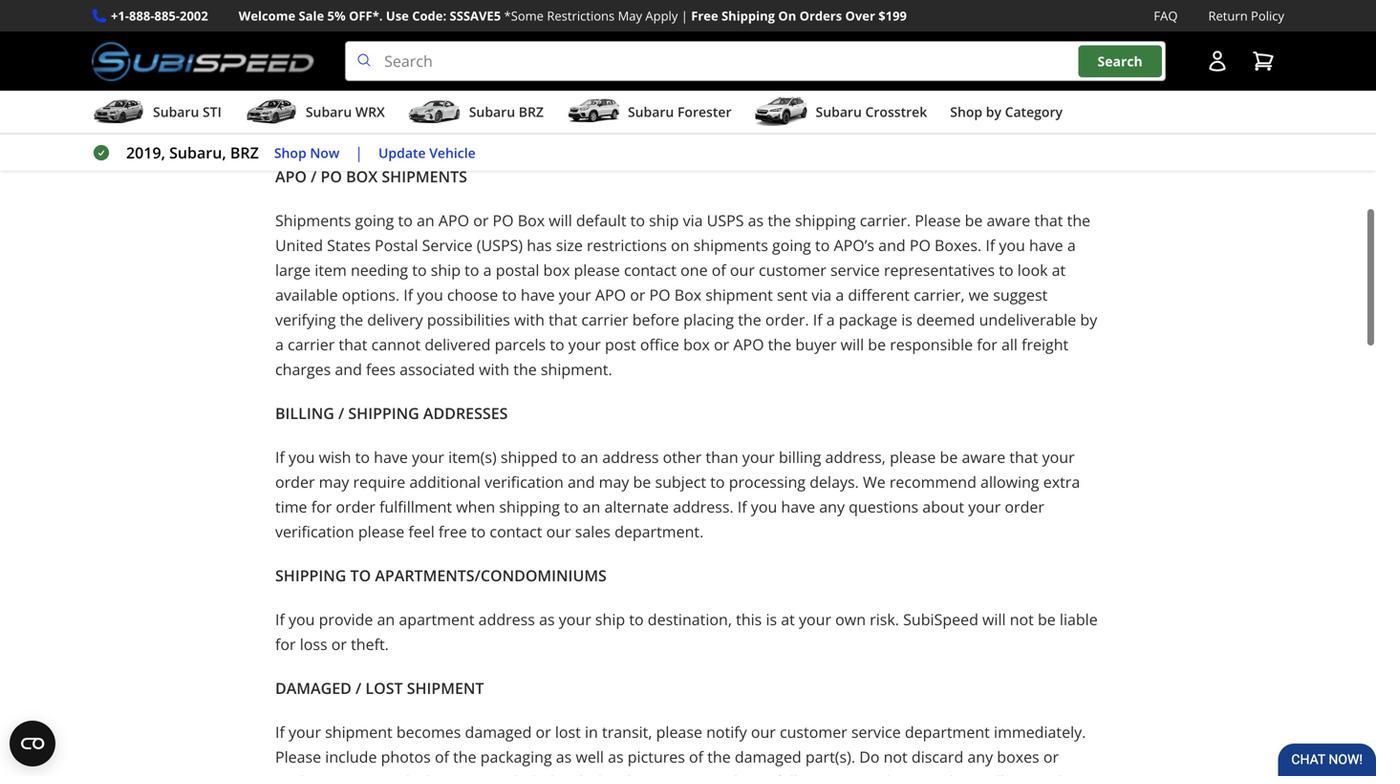 Task type: describe. For each thing, give the bounding box(es) containing it.
or down immediately. on the right of the page
[[1043, 747, 1059, 768]]

po up the (usps)
[[493, 210, 514, 231]]

/ for po
[[311, 166, 317, 187]]

delivery
[[367, 310, 423, 330]]

restrictions
[[587, 235, 667, 256]]

post
[[605, 335, 636, 355]]

return policy link
[[1208, 6, 1284, 26]]

sale
[[299, 7, 324, 24]]

carrier,
[[914, 285, 965, 305]]

has
[[527, 235, 552, 256]]

part(s).
[[805, 747, 855, 768]]

shop for shop by category
[[950, 103, 982, 121]]

to right parcels
[[550, 335, 564, 355]]

not inside if your shipment becomes damaged or lost in transit, please notify our customer service department immediately. please include photos of the packaging as well as pictures of the damaged part(s). do not discard any boxes or packaging materials that were included with the shipment. in order to fully process a damage claim, all origin
[[884, 747, 908, 768]]

a up package
[[836, 285, 844, 305]]

ship inside the if you provide an apartment address as your ship to destination, this is at your own risk. subispeed will not be liable for loss or theft.
[[595, 610, 625, 630]]

1 horizontal spatial with
[[514, 310, 545, 330]]

allowing
[[980, 472, 1039, 493]]

po down now at top left
[[321, 166, 342, 187]]

po up 'before'
[[649, 285, 670, 305]]

subaru brz button
[[408, 95, 544, 133]]

that inside if you wish to have your item(s) shipped to an address other than your billing address, please be aware that your order may require additional verification and may be subject to processing delays. we recommend allowing extra time for order fulfillment when shipping to an alternate address. if you have any questions about your order verification please feel free to contact our sales department.
[[1009, 447, 1038, 468]]

to up restrictions
[[630, 210, 645, 231]]

return
[[1208, 7, 1248, 24]]

5%
[[327, 7, 346, 24]]

0 vertical spatial 3-
[[308, 10, 322, 30]]

lost
[[555, 723, 581, 743]]

fees
[[366, 359, 396, 380]]

a up charges
[[275, 335, 284, 355]]

1 horizontal spatial verification
[[485, 472, 564, 493]]

+1-888-885-2002
[[111, 7, 208, 24]]

destination, for *if you provide an apartment address as your ship to destination, this is at your own risk. subispeed will not be liable for loss or theft.
[[656, 98, 740, 118]]

be inside the if you provide an apartment address as your ship to destination, this is at your own risk. subispeed will not be liable for loss or theft.
[[1038, 610, 1056, 630]]

ups ground - delivered within 3-5 business days
[[275, 54, 623, 74]]

may
[[618, 7, 642, 24]]

that down the size at the top of page
[[549, 310, 577, 330]]

responsible
[[890, 335, 973, 355]]

2019, subaru, brz
[[126, 143, 259, 163]]

address for if
[[478, 610, 535, 630]]

associated
[[400, 359, 475, 380]]

to down when
[[471, 522, 486, 542]]

addresses
[[423, 403, 508, 424]]

for inside shipments going to an apo or po box will default to ship via usps as the shipping carrier. please be aware that the united states postal service (usps) has size restrictions on shipments going to apo's and po boxes. if you have a large item needing to ship to a postal box please contact one of our customer service representatives to look at available options. if you choose to have your apo or po box shipment sent via a different carrier, we suggest verifying the delivery possibilities with that carrier before placing the order. if a package is deemed undeliverable by a carrier that cannot delivered parcels to your post office box or apo the buyer will be responsible for all freight charges and fees associated with the shipment.
[[977, 335, 997, 355]]

3
[[536, 10, 545, 30]]

apo / po box shipments
[[275, 166, 467, 187]]

1 horizontal spatial of
[[689, 747, 703, 768]]

0 vertical spatial carrier
[[581, 310, 628, 330]]

any inside if your shipment becomes damaged or lost in transit, please notify our customer service department immediately. please include photos of the packaging as well as pictures of the damaged part(s). do not discard any boxes or packaging materials that were included with the shipment. in order to fully process a damage claim, all origin
[[967, 747, 993, 768]]

faq
[[1154, 7, 1178, 24]]

apo down placing
[[733, 335, 764, 355]]

this for *if you provide an apartment address as your ship to destination, this is at your own risk. subispeed will not be liable for loss or theft.
[[744, 98, 770, 118]]

of inside shipments going to an apo or po box will default to ship via usps as the shipping carrier. please be aware that the united states postal service (usps) has size restrictions on shipments going to apo's and po boxes. if you have a large item needing to ship to a postal box please contact one of our customer service representatives to look at available options. if you choose to have your apo or po box shipment sent via a different carrier, we suggest verifying the delivery possibilities with that carrier before placing the order. if a package is deemed undeliverable by a carrier that cannot delivered parcels to your post office box or apo the buyer will be responsible for all freight charges and fees associated with the shipment.
[[712, 260, 726, 281]]

888-
[[129, 7, 154, 24]]

if down billing
[[275, 447, 285, 468]]

have down postal
[[521, 285, 555, 305]]

as down lost
[[556, 747, 572, 768]]

subaru for subaru sti
[[153, 103, 199, 121]]

apply
[[645, 7, 678, 24]]

about
[[922, 497, 964, 518]]

not for if you provide an apartment address as your ship to destination, this is at your own risk. subispeed will not be liable for loss or theft.
[[1010, 610, 1034, 630]]

use
[[386, 7, 409, 24]]

sti
[[203, 103, 222, 121]]

damaged
[[275, 679, 352, 699]]

0 horizontal spatial packaging
[[275, 772, 347, 777]]

orders
[[799, 7, 842, 24]]

representatives
[[884, 260, 995, 281]]

postal
[[375, 235, 418, 256]]

to
[[350, 566, 371, 586]]

subaru crosstrek
[[816, 103, 927, 121]]

or down placing
[[714, 335, 729, 355]]

1 horizontal spatial shipping
[[348, 403, 419, 424]]

will inside the if you provide an apartment address as your ship to destination, this is at your own risk. subispeed will not be liable for loss or theft.
[[982, 610, 1006, 630]]

an for shipments
[[417, 210, 435, 231]]

customer inside if your shipment becomes damaged or lost in transit, please notify our customer service department immediately. please include photos of the packaging as well as pictures of the damaged part(s). do not discard any boxes or packaging materials that were included with the shipment. in order to fully process a damage claim, all origin
[[780, 723, 847, 743]]

1 vertical spatial days
[[588, 54, 623, 74]]

1 vertical spatial box
[[674, 285, 702, 305]]

wish
[[319, 447, 351, 468]]

possibilities
[[427, 310, 510, 330]]

apartment for if
[[399, 610, 474, 630]]

ship up choose
[[431, 260, 461, 281]]

states
[[327, 235, 371, 256]]

immediately.
[[994, 723, 1086, 743]]

0 vertical spatial box
[[518, 210, 545, 231]]

address inside if you wish to have your item(s) shipped to an address other than your billing address, please be aware that your order may require additional verification and may be subject to processing delays. we recommend allowing extra time for order fulfillment when shipping to an alternate address. if you have any questions about your order verification please feel free to contact our sales department.
[[602, 447, 659, 468]]

order up time
[[275, 472, 315, 493]]

if inside if your shipment becomes damaged or lost in transit, please notify our customer service department immediately. please include photos of the packaging as well as pictures of the damaged part(s). do not discard any boxes or packaging materials that were included with the shipment. in order to fully process a damage claim, all origin
[[275, 723, 285, 743]]

that up the fees
[[339, 335, 367, 355]]

shipments
[[275, 210, 351, 231]]

off*.
[[349, 7, 383, 24]]

order.
[[765, 310, 809, 330]]

or inside *if you provide an apartment address as your ship to destination, this is at your own risk. subispeed will not be liable for loss or theft.
[[373, 122, 389, 143]]

or up 'before'
[[630, 285, 645, 305]]

ship up on
[[649, 210, 679, 231]]

risk. for if you provide an apartment address as your ship to destination, this is at your own risk. subispeed will not be liable for loss or theft.
[[870, 610, 899, 630]]

you up look
[[999, 235, 1025, 256]]

needing
[[351, 260, 408, 281]]

theft. for *if
[[393, 122, 431, 143]]

0 horizontal spatial brz
[[230, 143, 259, 163]]

0 vertical spatial -
[[407, 10, 412, 30]]

liable for if you provide an apartment address as your ship to destination, this is at your own risk. subispeed will not be liable for loss or theft.
[[1060, 610, 1098, 630]]

we
[[863, 472, 886, 493]]

0 vertical spatial business
[[549, 10, 611, 30]]

item(s)
[[448, 447, 497, 468]]

if down processing
[[738, 497, 747, 518]]

apartment for *if
[[407, 98, 483, 118]]

feel
[[408, 522, 435, 542]]

theft. for if
[[351, 635, 389, 655]]

update vehicle button
[[378, 142, 476, 164]]

sent
[[777, 285, 808, 305]]

provide for if
[[319, 610, 373, 630]]

0 horizontal spatial and
[[335, 359, 362, 380]]

1 vertical spatial within
[[447, 54, 491, 74]]

subaru for subaru forester
[[628, 103, 674, 121]]

and inside if you wish to have your item(s) shipped to an address other than your billing address, please be aware that your order may require additional verification and may be subject to processing delays. we recommend allowing extra time for order fulfillment when shipping to an alternate address. if you have any questions about your order verification please feel free to contact our sales department.
[[568, 472, 595, 493]]

1 vertical spatial |
[[355, 143, 363, 163]]

1 horizontal spatial packaging
[[480, 747, 552, 768]]

day
[[322, 10, 349, 30]]

to inside *if you provide an apartment address as your ship to destination, this is at your own risk. subispeed will not be liable for loss or theft.
[[638, 98, 652, 118]]

an for *if
[[385, 98, 403, 118]]

well
[[576, 747, 604, 768]]

department
[[905, 723, 990, 743]]

will inside *if you provide an apartment address as your ship to destination, this is at your own risk. subispeed will not be liable for loss or theft.
[[991, 98, 1014, 118]]

0 vertical spatial days
[[615, 10, 650, 30]]

own for *if you provide an apartment address as your ship to destination, this is at your own risk. subispeed will not be liable for loss or theft.
[[844, 98, 874, 118]]

shipment. inside shipments going to an apo or po box will default to ship via usps as the shipping carrier. please be aware that the united states postal service (usps) has size restrictions on shipments going to apo's and po boxes. if you have a large item needing to ship to a postal box please contact one of our customer service representatives to look at available options. if you choose to have your apo or po box shipment sent via a different carrier, we suggest verifying the delivery possibilities with that carrier before placing the order. if a package is deemed undeliverable by a carrier that cannot delivered parcels to your post office box or apo the buyer will be responsible for all freight charges and fees associated with the shipment.
[[541, 359, 612, 380]]

that inside if your shipment becomes damaged or lost in transit, please notify our customer service department immediately. please include photos of the packaging as well as pictures of the damaged part(s). do not discard any boxes or packaging materials that were included with the shipment. in order to fully process a damage claim, all origin
[[421, 772, 450, 777]]

delivered
[[425, 335, 491, 355]]

1 vertical spatial business
[[521, 54, 584, 74]]

in
[[696, 772, 709, 777]]

included
[[493, 772, 554, 777]]

parcels
[[495, 335, 546, 355]]

billing
[[275, 403, 334, 424]]

destination, for if you provide an apartment address as your ship to destination, this is at your own risk. subispeed will not be liable for loss or theft.
[[648, 610, 732, 630]]

an right shipped
[[580, 447, 598, 468]]

available
[[275, 285, 338, 305]]

you left wish
[[289, 447, 315, 468]]

1 vertical spatial damaged
[[735, 747, 801, 768]]

0 vertical spatial and
[[878, 235, 906, 256]]

buyer
[[795, 335, 837, 355]]

update vehicle
[[378, 144, 476, 162]]

contact inside shipments going to an apo or po box will default to ship via usps as the shipping carrier. please be aware that the united states postal service (usps) has size restrictions on shipments going to apo's and po boxes. if you have a large item needing to ship to a postal box please contact one of our customer service representatives to look at available options. if you choose to have your apo or po box shipment sent via a different carrier, we suggest verifying the delivery possibilities with that carrier before placing the order. if a package is deemed undeliverable by a carrier that cannot delivered parcels to your post office box or apo the buyer will be responsible for all freight charges and fees associated with the shipment.
[[624, 260, 677, 281]]

notify
[[706, 723, 747, 743]]

you inside the if you provide an apartment address as your ship to destination, this is at your own risk. subispeed will not be liable for loss or theft.
[[289, 610, 315, 630]]

our inside if you wish to have your item(s) shipped to an address other than your billing address, please be aware that your order may require additional verification and may be subject to processing delays. we recommend allowing extra time for order fulfillment when shipping to an alternate address. if you have any questions about your order verification please feel free to contact our sales department.
[[546, 522, 571, 542]]

if right boxes.
[[986, 235, 995, 256]]

as inside the if you provide an apartment address as your ship to destination, this is at your own risk. subispeed will not be liable for loss or theft.
[[539, 610, 555, 630]]

our inside shipments going to an apo or po box will default to ship via usps as the shipping carrier. please be aware that the united states postal service (usps) has size restrictions on shipments going to apo's and po boxes. if you have a large item needing to ship to a postal box please contact one of our customer service representatives to look at available options. if you choose to have your apo or po box shipment sent via a different carrier, we suggest verifying the delivery possibilities with that carrier before placing the order. if a package is deemed undeliverable by a carrier that cannot delivered parcels to your post office box or apo the buyer will be responsible for all freight charges and fees associated with the shipment.
[[730, 260, 755, 281]]

service inside shipments going to an apo or po box will default to ship via usps as the shipping carrier. please be aware that the united states postal service (usps) has size restrictions on shipments going to apo's and po boxes. if you have a large item needing to ship to a postal box please contact one of our customer service representatives to look at available options. if you choose to have your apo or po box shipment sent via a different carrier, we suggest verifying the delivery possibilities with that carrier before placing the order. if a package is deemed undeliverable by a carrier that cannot delivered parcels to your post office box or apo the buyer will be responsible for all freight charges and fees associated with the shipment.
[[830, 260, 880, 281]]

to inside the if you provide an apartment address as your ship to destination, this is at your own risk. subispeed will not be liable for loss or theft.
[[629, 610, 644, 630]]

discard
[[912, 747, 963, 768]]

a subaru crosstrek thumbnail image image
[[754, 98, 808, 126]]

different
[[848, 285, 910, 305]]

to up postal at the top left of the page
[[398, 210, 413, 231]]

by inside dropdown button
[[986, 103, 1001, 121]]

all inside shipments going to an apo or po box will default to ship via usps as the shipping carrier. please be aware that the united states postal service (usps) has size restrictions on shipments going to apo's and po boxes. if you have a large item needing to ship to a postal box please contact one of our customer service representatives to look at available options. if you choose to have your apo or po box shipment sent via a different carrier, we suggest verifying the delivery possibilities with that carrier before placing the order. if a package is deemed undeliverable by a carrier that cannot delivered parcels to your post office box or apo the buyer will be responsible for all freight charges and fees associated with the shipment.
[[1001, 335, 1018, 355]]

liable for *if you provide an apartment address as your ship to destination, this is at your own risk. subispeed will not be liable for loss or theft.
[[275, 122, 313, 143]]

apo up post
[[595, 285, 626, 305]]

please up recommend
[[890, 447, 936, 468]]

apartments/condominiums
[[375, 566, 607, 586]]

search
[[1098, 52, 1143, 70]]

to up sales
[[564, 497, 579, 518]]

postal
[[496, 260, 539, 281]]

pictures
[[628, 747, 685, 768]]

a subaru brz thumbnail image image
[[408, 98, 461, 126]]

one
[[681, 260, 708, 281]]

subaru crosstrek button
[[754, 95, 927, 133]]

have down processing
[[781, 497, 815, 518]]

subaru for subaru brz
[[469, 103, 515, 121]]

not for *if you provide an apartment address as your ship to destination, this is at your own risk. subispeed will not be liable for loss or theft.
[[1018, 98, 1042, 118]]

verifying
[[275, 310, 336, 330]]

to down postal
[[502, 285, 517, 305]]

1 vertical spatial carrier
[[288, 335, 335, 355]]

boxes
[[997, 747, 1039, 768]]

over
[[845, 7, 875, 24]]

your inside if your shipment becomes damaged or lost in transit, please notify our customer service department immediately. please include photos of the packaging as well as pictures of the damaged part(s). do not discard any boxes or packaging materials that were included with the shipment. in order to fully process a damage claim, all origin
[[289, 723, 321, 743]]

1 vertical spatial verification
[[275, 522, 354, 542]]

a up buyer on the top of the page
[[826, 310, 835, 330]]

an up sales
[[583, 497, 600, 518]]

to down postal at the top left of the page
[[412, 260, 427, 281]]

time
[[275, 497, 307, 518]]

placing
[[683, 310, 734, 330]]

shop for shop now
[[274, 144, 306, 162]]

department.
[[615, 522, 704, 542]]

please inside shipments going to an apo or po box will default to ship via usps as the shipping carrier. please be aware that the united states postal service (usps) has size restrictions on shipments going to apo's and po boxes. if you have a large item needing to ship to a postal box please contact one of our customer service representatives to look at available options. if you choose to have your apo or po box shipment sent via a different carrier, we suggest verifying the delivery possibilities with that carrier before placing the order. if a package is deemed undeliverable by a carrier that cannot delivered parcels to your post office box or apo the buyer will be responsible for all freight charges and fees associated with the shipment.
[[915, 210, 961, 231]]

service inside if your shipment becomes damaged or lost in transit, please notify our customer service department immediately. please include photos of the packaging as well as pictures of the damaged part(s). do not discard any boxes or packaging materials that were included with the shipment. in order to fully process a damage claim, all origin
[[851, 723, 901, 743]]

to right wish
[[355, 447, 370, 468]]

5
[[509, 54, 517, 74]]

to down 'than' at bottom right
[[710, 472, 725, 493]]

*some
[[504, 7, 544, 24]]

po up representatives
[[910, 235, 931, 256]]

0 vertical spatial delivered
[[416, 10, 484, 30]]

for inside if you wish to have your item(s) shipped to an address other than your billing address, please be aware that your order may require additional verification and may be subject to processing delays. we recommend allowing extra time for order fulfillment when shipping to an alternate address. if you have any questions about your order verification please feel free to contact our sales department.
[[311, 497, 332, 518]]

apo down shipments
[[438, 210, 469, 231]]

if up delivery
[[404, 285, 413, 305]]

freight
[[1022, 335, 1069, 355]]

order down allowing
[[1005, 497, 1044, 518]]

1 vertical spatial delivered
[[375, 54, 443, 74]]

any inside if you wish to have your item(s) shipped to an address other than your billing address, please be aware that your order may require additional verification and may be subject to processing delays. we recommend allowing extra time for order fulfillment when shipping to an alternate address. if you have any questions about your order verification please feel free to contact our sales department.
[[819, 497, 845, 518]]

billing / shipping addresses
[[275, 403, 508, 424]]

if up buyer on the top of the page
[[813, 310, 822, 330]]

update
[[378, 144, 426, 162]]

office
[[640, 335, 679, 355]]



Task type: vqa. For each thing, say whether or not it's contained in the screenshot.
for inside *IF YOU PROVIDE AN APARTMENT ADDRESS AS YOUR SHIP TO DESTINATION, THIS IS AT YOUR OWN RISK. SUBISPEED WILL NOT BE LIABLE FOR LOSS OR THEFT.
yes



Task type: locate. For each thing, give the bounding box(es) containing it.
risk. inside *if you provide an apartment address as your ship to destination, this is at your own risk. subispeed will not be liable for loss or theft.
[[878, 98, 908, 118]]

verification
[[485, 472, 564, 493], [275, 522, 354, 542]]

wrx
[[355, 103, 385, 121]]

1 vertical spatial aware
[[962, 447, 1005, 468]]

3-
[[308, 10, 322, 30], [495, 54, 509, 74]]

shipments
[[693, 235, 768, 256]]

shop by category
[[950, 103, 1063, 121]]

as inside shipments going to an apo or po box will default to ship via usps as the shipping carrier. please be aware that the united states postal service (usps) has size restrictions on shipments going to apo's and po boxes. if you have a large item needing to ship to a postal box please contact one of our customer service representatives to look at available options. if you choose to have your apo or po box shipment sent via a different carrier, we suggest verifying the delivery possibilities with that carrier before placing the order. if a package is deemed undeliverable by a carrier that cannot delivered parcels to your post office box or apo the buyer will be responsible for all freight charges and fees associated with the shipment.
[[748, 210, 764, 231]]

within left the 5
[[447, 54, 491, 74]]

1 horizontal spatial theft.
[[393, 122, 431, 143]]

via right sent
[[812, 285, 832, 305]]

cannot
[[371, 335, 421, 355]]

1 ups from the top
[[275, 10, 304, 30]]

subaru down the 5
[[469, 103, 515, 121]]

if down damaged
[[275, 723, 285, 743]]

shipping
[[721, 7, 775, 24]]

ups up *if
[[275, 54, 304, 74]]

to
[[638, 98, 652, 118], [398, 210, 413, 231], [630, 210, 645, 231], [815, 235, 830, 256], [412, 260, 427, 281], [465, 260, 479, 281], [999, 260, 1014, 281], [502, 285, 517, 305], [550, 335, 564, 355], [355, 447, 370, 468], [562, 447, 576, 468], [710, 472, 725, 493], [564, 497, 579, 518], [471, 522, 486, 542], [629, 610, 644, 630], [757, 772, 771, 777]]

to left look
[[999, 260, 1014, 281]]

provide inside the if you provide an apartment address as your ship to destination, this is at your own risk. subispeed will not be liable for loss or theft.
[[319, 610, 373, 630]]

via
[[683, 210, 703, 231], [812, 285, 832, 305]]

brz
[[519, 103, 544, 121], [230, 143, 259, 163]]

own inside *if you provide an apartment address as your ship to destination, this is at your own risk. subispeed will not be liable for loss or theft.
[[844, 98, 874, 118]]

shipment inside shipments going to an apo or po box will default to ship via usps as the shipping carrier. please be aware that the united states postal service (usps) has size restrictions on shipments going to apo's and po boxes. if you have a large item needing to ship to a postal box please contact one of our customer service representatives to look at available options. if you choose to have your apo or po box shipment sent via a different carrier, we suggest verifying the delivery possibilities with that carrier before placing the order. if a package is deemed undeliverable by a carrier that cannot delivered parcels to your post office box or apo the buyer will be responsible for all freight charges and fees associated with the shipment.
[[705, 285, 773, 305]]

a down the (usps)
[[483, 260, 492, 281]]

4 subaru from the left
[[628, 103, 674, 121]]

0 horizontal spatial box
[[543, 260, 570, 281]]

1 vertical spatial by
[[1080, 310, 1097, 330]]

2 subaru from the left
[[306, 103, 352, 121]]

please up boxes.
[[915, 210, 961, 231]]

not
[[1018, 98, 1042, 118], [1010, 610, 1034, 630], [884, 747, 908, 768]]

1 vertical spatial is
[[901, 310, 913, 330]]

please left include
[[275, 747, 321, 768]]

or inside the if you provide an apartment address as your ship to destination, this is at your own risk. subispeed will not be liable for loss or theft.
[[331, 635, 347, 655]]

crosstrek
[[865, 103, 927, 121]]

2 vertical spatial /
[[356, 679, 361, 699]]

shop inside shop by category dropdown button
[[950, 103, 982, 121]]

0 vertical spatial service
[[353, 10, 403, 30]]

theft. inside *if you provide an apartment address as your ship to destination, this is at your own risk. subispeed will not be liable for loss or theft.
[[393, 122, 431, 143]]

order inside if your shipment becomes damaged or lost in transit, please notify our customer service department immediately. please include photos of the packaging as well as pictures of the damaged part(s). do not discard any boxes or packaging materials that were included with the shipment. in order to fully process a damage claim, all origin
[[713, 772, 753, 777]]

within left the 3
[[488, 10, 532, 30]]

0 horizontal spatial please
[[275, 747, 321, 768]]

address inside *if you provide an apartment address as your ship to destination, this is at your own risk. subispeed will not be liable for loss or theft.
[[487, 98, 543, 118]]

by right undeliverable
[[1080, 310, 1097, 330]]

customer up sent
[[759, 260, 826, 281]]

0 horizontal spatial loss
[[300, 635, 327, 655]]

1 vertical spatial box
[[683, 335, 710, 355]]

ground
[[308, 54, 363, 74]]

sales
[[575, 522, 611, 542]]

delivered
[[416, 10, 484, 30], [375, 54, 443, 74]]

subaru left sti
[[153, 103, 199, 121]]

0 horizontal spatial box
[[518, 210, 545, 231]]

0 vertical spatial subispeed
[[912, 98, 987, 118]]

shipment up placing
[[705, 285, 773, 305]]

please inside shipments going to an apo or po box will default to ship via usps as the shipping carrier. please be aware that the united states postal service (usps) has size restrictions on shipments going to apo's and po boxes. if you have a large item needing to ship to a postal box please contact one of our customer service representatives to look at available options. if you choose to have your apo or po box shipment sent via a different carrier, we suggest verifying the delivery possibilities with that carrier before placing the order. if a package is deemed undeliverable by a carrier that cannot delivered parcels to your post office box or apo the buyer will be responsible for all freight charges and fees associated with the shipment.
[[574, 260, 620, 281]]

apo down shop now link
[[275, 166, 307, 187]]

liable inside the if you provide an apartment address as your ship to destination, this is at your own risk. subispeed will not be liable for loss or theft.
[[1060, 610, 1098, 630]]

2 horizontal spatial with
[[558, 772, 589, 777]]

box down "one"
[[674, 285, 702, 305]]

have up the "require" in the bottom left of the page
[[374, 447, 408, 468]]

for inside *if you provide an apartment address as your ship to destination, this is at your own risk. subispeed will not be liable for loss or theft.
[[317, 122, 338, 143]]

loss for *if
[[342, 122, 369, 143]]

provide down to
[[319, 610, 373, 630]]

0 vertical spatial please
[[915, 210, 961, 231]]

ups for ups 3-day service - delivered within 3 business days
[[275, 10, 304, 30]]

shop left category
[[950, 103, 982, 121]]

0 vertical spatial via
[[683, 210, 703, 231]]

for down undeliverable
[[977, 335, 997, 355]]

an up lost
[[377, 610, 395, 630]]

subaru sti button
[[92, 95, 222, 133]]

of right "one"
[[712, 260, 726, 281]]

0 vertical spatial address
[[487, 98, 543, 118]]

an inside the if you provide an apartment address as your ship to destination, this is at your own risk. subispeed will not be liable for loss or theft.
[[377, 610, 395, 630]]

forester
[[677, 103, 732, 121]]

1 vertical spatial loss
[[300, 635, 327, 655]]

aware inside shipments going to an apo or po box will default to ship via usps as the shipping carrier. please be aware that the united states postal service (usps) has size restrictions on shipments going to apo's and po boxes. if you have a large item needing to ship to a postal box please contact one of our customer service representatives to look at available options. if you choose to have your apo or po box shipment sent via a different carrier, we suggest verifying the delivery possibilities with that carrier before placing the order. if a package is deemed undeliverable by a carrier that cannot delivered parcels to your post office box or apo the buyer will be responsible for all freight charges and fees associated with the shipment.
[[987, 210, 1030, 231]]

by inside shipments going to an apo or po box will default to ship via usps as the shipping carrier. please be aware that the united states postal service (usps) has size restrictions on shipments going to apo's and po boxes. if you have a large item needing to ship to a postal box please contact one of our customer service representatives to look at available options. if you choose to have your apo or po box shipment sent via a different carrier, we suggest verifying the delivery possibilities with that carrier before placing the order. if a package is deemed undeliverable by a carrier that cannot delivered parcels to your post office box or apo the buyer will be responsible for all freight charges and fees associated with the shipment.
[[1080, 310, 1097, 330]]

0 vertical spatial damaged
[[465, 723, 532, 743]]

apartment down shipping to apartments/condominiums
[[399, 610, 474, 630]]

any down delays.
[[819, 497, 845, 518]]

2 vertical spatial address
[[478, 610, 535, 630]]

an inside shipments going to an apo or po box will default to ship via usps as the shipping carrier. please be aware that the united states postal service (usps) has size restrictions on shipments going to apo's and po boxes. if you have a large item needing to ship to a postal box please contact one of our customer service representatives to look at available options. if you choose to have your apo or po box shipment sent via a different carrier, we suggest verifying the delivery possibilities with that carrier before placing the order. if a package is deemed undeliverable by a carrier that cannot delivered parcels to your post office box or apo the buyer will be responsible for all freight charges and fees associated with the shipment.
[[417, 210, 435, 231]]

or up the (usps)
[[473, 210, 489, 231]]

0 horizontal spatial |
[[355, 143, 363, 163]]

subaru
[[153, 103, 199, 121], [306, 103, 352, 121], [469, 103, 515, 121], [628, 103, 674, 121], [816, 103, 862, 121]]

0 horizontal spatial may
[[319, 472, 349, 493]]

loss down subaru wrx
[[342, 122, 369, 143]]

please inside if your shipment becomes damaged or lost in transit, please notify our customer service department immediately. please include photos of the packaging as well as pictures of the damaged part(s). do not discard any boxes or packaging materials that were included with the shipment. in order to fully process a damage claim, all origin
[[275, 747, 321, 768]]

shipment
[[705, 285, 773, 305], [325, 723, 392, 743]]

have up look
[[1029, 235, 1063, 256]]

1 horizontal spatial carrier
[[581, 310, 628, 330]]

by left category
[[986, 103, 1001, 121]]

ship
[[604, 98, 634, 118], [649, 210, 679, 231], [431, 260, 461, 281], [595, 610, 625, 630]]

as right usps
[[748, 210, 764, 231]]

1 horizontal spatial /
[[338, 403, 344, 424]]

1 vertical spatial shipment.
[[620, 772, 692, 777]]

an for if
[[377, 610, 395, 630]]

2 ups from the top
[[275, 54, 304, 74]]

0 vertical spatial own
[[844, 98, 874, 118]]

3 subaru from the left
[[469, 103, 515, 121]]

questions
[[849, 497, 918, 518]]

this for if you provide an apartment address as your ship to destination, this is at your own risk. subispeed will not be liable for loss or theft.
[[736, 610, 762, 630]]

loss for if
[[300, 635, 327, 655]]

- right ground
[[367, 54, 371, 74]]

you left choose
[[417, 285, 443, 305]]

to down department.
[[629, 610, 644, 630]]

0 horizontal spatial damaged
[[465, 723, 532, 743]]

shipments going to an apo or po box will default to ship via usps as the shipping carrier. please be aware that the united states postal service (usps) has size restrictions on shipments going to apo's and po boxes. if you have a large item needing to ship to a postal box please contact one of our customer service representatives to look at available options. if you choose to have your apo or po box shipment sent via a different carrier, we suggest verifying the delivery possibilities with that carrier before placing the order. if a package is deemed undeliverable by a carrier that cannot delivered parcels to your post office box or apo the buyer will be responsible for all freight charges and fees associated with the shipment.
[[275, 210, 1097, 380]]

1 subaru from the left
[[153, 103, 199, 121]]

destination, inside the if you provide an apartment address as your ship to destination, this is at your own risk. subispeed will not be liable for loss or theft.
[[648, 610, 732, 630]]

and up sales
[[568, 472, 595, 493]]

1 horizontal spatial going
[[772, 235, 811, 256]]

button image
[[1206, 50, 1229, 73]]

provide for *if
[[327, 98, 381, 118]]

- right off*.
[[407, 10, 412, 30]]

1 vertical spatial 3-
[[495, 54, 509, 74]]

any
[[819, 497, 845, 518], [967, 747, 993, 768]]

any up claim,
[[967, 747, 993, 768]]

1 vertical spatial own
[[835, 610, 866, 630]]

0 vertical spatial within
[[488, 10, 532, 30]]

1 vertical spatial this
[[736, 610, 762, 630]]

order
[[275, 472, 315, 493], [336, 497, 375, 518], [1005, 497, 1044, 518], [713, 772, 753, 777]]

an up postal at the top left of the page
[[417, 210, 435, 231]]

apartment inside the if you provide an apartment address as your ship to destination, this is at your own risk. subispeed will not be liable for loss or theft.
[[399, 610, 474, 630]]

with
[[514, 310, 545, 330], [479, 359, 509, 380], [558, 772, 589, 777]]

2 vertical spatial our
[[751, 723, 776, 743]]

delivered up the ups ground - delivered within 3-5 business days
[[416, 10, 484, 30]]

days right restrictions
[[615, 10, 650, 30]]

to left apo's
[[815, 235, 830, 256]]

0 vertical spatial theft.
[[393, 122, 431, 143]]

1 horizontal spatial -
[[407, 10, 412, 30]]

0 horizontal spatial shipping
[[499, 497, 560, 518]]

| left free
[[681, 7, 688, 24]]

1 vertical spatial contact
[[490, 522, 542, 542]]

if inside the if you provide an apartment address as your ship to destination, this is at your own risk. subispeed will not be liable for loss or theft.
[[275, 610, 285, 630]]

with inside if your shipment becomes damaged or lost in transit, please notify our customer service department immediately. please include photos of the packaging as well as pictures of the damaged part(s). do not discard any boxes or packaging materials that were included with the shipment. in order to fully process a damage claim, all origin
[[558, 772, 589, 777]]

to right shipped
[[562, 447, 576, 468]]

0 vertical spatial all
[[1001, 335, 1018, 355]]

1 vertical spatial service
[[851, 723, 901, 743]]

order down the "require" in the bottom left of the page
[[336, 497, 375, 518]]

2002
[[180, 7, 208, 24]]

subispeed inside the if you provide an apartment address as your ship to destination, this is at your own risk. subispeed will not be liable for loss or theft.
[[903, 610, 978, 630]]

shipping inside shipments going to an apo or po box will default to ship via usps as the shipping carrier. please be aware that the united states postal service (usps) has size restrictions on shipments going to apo's and po boxes. if you have a large item needing to ship to a postal box please contact one of our customer service representatives to look at available options. if you choose to have your apo or po box shipment sent via a different carrier, we suggest verifying the delivery possibilities with that carrier before placing the order. if a package is deemed undeliverable by a carrier that cannot delivered parcels to your post office box or apo the buyer will be responsible for all freight charges and fees associated with the shipment.
[[795, 210, 856, 231]]

at inside shipments going to an apo or po box will default to ship via usps as the shipping carrier. please be aware that the united states postal service (usps) has size restrictions on shipments going to apo's and po boxes. if you have a large item needing to ship to a postal box please contact one of our customer service representatives to look at available options. if you choose to have your apo or po box shipment sent via a different carrier, we suggest verifying the delivery possibilities with that carrier before placing the order. if a package is deemed undeliverable by a carrier that cannot delivered parcels to your post office box or apo the buyer will be responsible for all freight charges and fees associated with the shipment.
[[1052, 260, 1066, 281]]

0 horizontal spatial shop
[[274, 144, 306, 162]]

please
[[574, 260, 620, 281], [890, 447, 936, 468], [358, 522, 404, 542], [656, 723, 702, 743]]

address up alternate
[[602, 447, 659, 468]]

verification down time
[[275, 522, 354, 542]]

address inside the if you provide an apartment address as your ship to destination, this is at your own risk. subispeed will not be liable for loss or theft.
[[478, 610, 535, 630]]

0 vertical spatial loss
[[342, 122, 369, 143]]

1 vertical spatial shipment
[[325, 723, 392, 743]]

1 vertical spatial provide
[[319, 610, 373, 630]]

at for if you provide an apartment address as your ship to destination, this is at your own risk. subispeed will not be liable for loss or theft.
[[781, 610, 795, 630]]

1 horizontal spatial shipment.
[[620, 772, 692, 777]]

to up choose
[[465, 260, 479, 281]]

service
[[353, 10, 403, 30], [422, 235, 473, 256]]

customer inside shipments going to an apo or po box will default to ship via usps as the shipping carrier. please be aware that the united states postal service (usps) has size restrictions on shipments going to apo's and po boxes. if you have a large item needing to ship to a postal box please contact one of our customer service representatives to look at available options. if you choose to have your apo or po box shipment sent via a different carrier, we suggest verifying the delivery possibilities with that carrier before placing the order. if a package is deemed undeliverable by a carrier that cannot delivered parcels to your post office box or apo the buyer will be responsible for all freight charges and fees associated with the shipment.
[[759, 260, 826, 281]]

please left feel on the left bottom
[[358, 522, 404, 542]]

our right 'notify'
[[751, 723, 776, 743]]

subaru brz
[[469, 103, 544, 121]]

0 horizontal spatial service
[[353, 10, 403, 30]]

1 vertical spatial liable
[[1060, 610, 1098, 630]]

shipping
[[795, 210, 856, 231], [499, 497, 560, 518]]

a subaru sti thumbnail image image
[[92, 98, 145, 126]]

3- left 5%
[[308, 10, 322, 30]]

1 horizontal spatial 3-
[[495, 54, 509, 74]]

1 horizontal spatial shipment
[[705, 285, 773, 305]]

the
[[768, 210, 791, 231], [1067, 210, 1090, 231], [340, 310, 363, 330], [738, 310, 761, 330], [768, 335, 791, 355], [513, 359, 537, 380], [453, 747, 476, 768], [707, 747, 731, 768], [593, 772, 616, 777]]

theft. inside the if you provide an apartment address as your ship to destination, this is at your own risk. subispeed will not be liable for loss or theft.
[[351, 635, 389, 655]]

that up look
[[1034, 210, 1063, 231]]

0 horizontal spatial verification
[[275, 522, 354, 542]]

category
[[1005, 103, 1063, 121]]

other
[[663, 447, 702, 468]]

at inside the if you provide an apartment address as your ship to destination, this is at your own risk. subispeed will not be liable for loss or theft.
[[781, 610, 795, 630]]

as right the "well"
[[608, 747, 624, 768]]

to right the a subaru forester thumbnail image
[[638, 98, 652, 118]]

may
[[319, 472, 349, 493], [599, 472, 629, 493]]

subaru for subaru crosstrek
[[816, 103, 862, 121]]

0 vertical spatial brz
[[519, 103, 544, 121]]

ship inside *if you provide an apartment address as your ship to destination, this is at your own risk. subispeed will not be liable for loss or theft.
[[604, 98, 634, 118]]

apartment down the ups ground - delivered within 3-5 business days
[[407, 98, 483, 118]]

address for *if
[[487, 98, 543, 118]]

apo
[[275, 166, 307, 187], [438, 210, 469, 231], [595, 285, 626, 305], [733, 335, 764, 355]]

subispeed inside *if you provide an apartment address as your ship to destination, this is at your own risk. subispeed will not be liable for loss or theft.
[[912, 98, 987, 118]]

0 vertical spatial provide
[[327, 98, 381, 118]]

0 vertical spatial our
[[730, 260, 755, 281]]

a down do
[[868, 772, 877, 777]]

/ for lost
[[356, 679, 361, 699]]

apartment inside *if you provide an apartment address as your ship to destination, this is at your own risk. subispeed will not be liable for loss or theft.
[[407, 98, 483, 118]]

brz left the a subaru forester thumbnail image
[[519, 103, 544, 121]]

an right wrx in the top left of the page
[[385, 98, 403, 118]]

return policy
[[1208, 7, 1284, 24]]

for inside the if you provide an apartment address as your ship to destination, this is at your own risk. subispeed will not be liable for loss or theft.
[[275, 635, 296, 655]]

lost
[[365, 679, 403, 699]]

/ for shipping
[[338, 403, 344, 424]]

in
[[585, 723, 598, 743]]

processing
[[729, 472, 806, 493]]

risk.
[[878, 98, 908, 118], [870, 610, 899, 630]]

service up do
[[851, 723, 901, 743]]

1 vertical spatial customer
[[780, 723, 847, 743]]

box
[[518, 210, 545, 231], [674, 285, 702, 305]]

free
[[439, 522, 467, 542]]

1 vertical spatial subispeed
[[903, 610, 978, 630]]

loss inside the if you provide an apartment address as your ship to destination, this is at your own risk. subispeed will not be liable for loss or theft.
[[300, 635, 327, 655]]

1 vertical spatial risk.
[[870, 610, 899, 630]]

5 subaru from the left
[[816, 103, 862, 121]]

destination, inside *if you provide an apartment address as your ship to destination, this is at your own risk. subispeed will not be liable for loss or theft.
[[656, 98, 740, 118]]

restrictions
[[547, 7, 615, 24]]

before
[[632, 310, 679, 330]]

policy
[[1251, 7, 1284, 24]]

subaru for subaru wrx
[[306, 103, 352, 121]]

process
[[809, 772, 865, 777]]

shipment up include
[[325, 723, 392, 743]]

0 horizontal spatial with
[[479, 359, 509, 380]]

this inside the if you provide an apartment address as your ship to destination, this is at your own risk. subispeed will not be liable for loss or theft.
[[736, 610, 762, 630]]

going up sent
[[772, 235, 811, 256]]

and
[[878, 235, 906, 256], [335, 359, 362, 380], [568, 472, 595, 493]]

0 vertical spatial contact
[[624, 260, 677, 281]]

0 vertical spatial not
[[1018, 98, 1042, 118]]

contact down when
[[490, 522, 542, 542]]

own inside the if you provide an apartment address as your ship to destination, this is at your own risk. subispeed will not be liable for loss or theft.
[[835, 610, 866, 630]]

becomes
[[396, 723, 461, 743]]

0 vertical spatial shipping
[[348, 403, 419, 424]]

risk. inside the if you provide an apartment address as your ship to destination, this is at your own risk. subispeed will not be liable for loss or theft.
[[870, 610, 899, 630]]

0 vertical spatial |
[[681, 7, 688, 24]]

going
[[355, 210, 394, 231], [772, 235, 811, 256]]

*if
[[275, 98, 293, 118]]

shipment. down post
[[541, 359, 612, 380]]

aware up allowing
[[962, 447, 1005, 468]]

service right postal at the top left of the page
[[422, 235, 473, 256]]

shop inside shop now link
[[274, 144, 306, 162]]

our inside if your shipment becomes damaged or lost in transit, please notify our customer service department immediately. please include photos of the packaging as well as pictures of the damaged part(s). do not discard any boxes or packaging materials that were included with the shipment. in order to fully process a damage claim, all origin
[[751, 723, 776, 743]]

please inside if your shipment becomes damaged or lost in transit, please notify our customer service department immediately. please include photos of the packaging as well as pictures of the damaged part(s). do not discard any boxes or packaging materials that were included with the shipment. in order to fully process a damage claim, all origin
[[656, 723, 702, 743]]

own for if you provide an apartment address as your ship to destination, this is at your own risk. subispeed will not be liable for loss or theft.
[[835, 610, 866, 630]]

or left lost
[[536, 723, 551, 743]]

to left the "fully" at the bottom
[[757, 772, 771, 777]]

aware inside if you wish to have your item(s) shipped to an address other than your billing address, please be aware that your order may require additional verification and may be subject to processing delays. we recommend allowing extra time for order fulfillment when shipping to an alternate address. if you have any questions about your order verification please feel free to contact our sales department.
[[962, 447, 1005, 468]]

size
[[556, 235, 583, 256]]

loss inside *if you provide an apartment address as your ship to destination, this is at your own risk. subispeed will not be liable for loss or theft.
[[342, 122, 369, 143]]

0 horizontal spatial shipment.
[[541, 359, 612, 380]]

a subaru wrx thumbnail image image
[[245, 98, 298, 126]]

1 vertical spatial service
[[422, 235, 473, 256]]

box down the size at the top of page
[[543, 260, 570, 281]]

1 vertical spatial not
[[1010, 610, 1034, 630]]

shipping inside if you wish to have your item(s) shipped to an address other than your billing address, please be aware that your order may require additional verification and may be subject to processing delays. we recommend allowing extra time for order fulfillment when shipping to an alternate address. if you have any questions about your order verification please feel free to contact our sales department.
[[499, 497, 560, 518]]

1 vertical spatial apartment
[[399, 610, 474, 630]]

as down "apartments/condominiums"
[[539, 610, 555, 630]]

0 horizontal spatial shipping
[[275, 566, 346, 586]]

address down "apartments/condominiums"
[[478, 610, 535, 630]]

at inside *if you provide an apartment address as your ship to destination, this is at your own risk. subispeed will not be liable for loss or theft.
[[789, 98, 803, 118]]

1 vertical spatial and
[[335, 359, 362, 380]]

all inside if your shipment becomes damaged or lost in transit, please notify our customer service department immediately. please include photos of the packaging as well as pictures of the damaged part(s). do not discard any boxes or packaging materials that were included with the shipment. in order to fully process a damage claim, all origin
[[988, 772, 1004, 777]]

shipment inside if your shipment becomes damaged or lost in transit, please notify our customer service department immediately. please include photos of the packaging as well as pictures of the damaged part(s). do not discard any boxes or packaging materials that were included with the shipment. in order to fully process a damage claim, all origin
[[325, 723, 392, 743]]

1 horizontal spatial loss
[[342, 122, 369, 143]]

vehicle
[[429, 144, 476, 162]]

2 may from the left
[[599, 472, 629, 493]]

be inside *if you provide an apartment address as your ship to destination, this is at your own risk. subispeed will not be liable for loss or theft.
[[1046, 98, 1064, 118]]

subaru forester button
[[567, 95, 732, 133]]

theft. up damaged / lost shipment
[[351, 635, 389, 655]]

0 horizontal spatial theft.
[[351, 635, 389, 655]]

1 may from the left
[[319, 472, 349, 493]]

0 vertical spatial going
[[355, 210, 394, 231]]

boxes.
[[935, 235, 982, 256]]

risk. for *if you provide an apartment address as your ship to destination, this is at your own risk. subispeed will not be liable for loss or theft.
[[878, 98, 908, 118]]

loss up damaged
[[300, 635, 327, 655]]

0 horizontal spatial contact
[[490, 522, 542, 542]]

provide inside *if you provide an apartment address as your ship to destination, this is at your own risk. subispeed will not be liable for loss or theft.
[[327, 98, 381, 118]]

shipment. inside if your shipment becomes damaged or lost in transit, please notify our customer service department immediately. please include photos of the packaging as well as pictures of the damaged part(s). do not discard any boxes or packaging materials that were included with the shipment. in order to fully process a damage claim, all origin
[[620, 772, 692, 777]]

with down parcels
[[479, 359, 509, 380]]

an inside *if you provide an apartment address as your ship to destination, this is at your own risk. subispeed will not be liable for loss or theft.
[[385, 98, 403, 118]]

a subaru forester thumbnail image image
[[567, 98, 620, 126]]

1 horizontal spatial service
[[422, 235, 473, 256]]

1 horizontal spatial please
[[915, 210, 961, 231]]

1 vertical spatial shipping
[[275, 566, 346, 586]]

not inside *if you provide an apartment address as your ship to destination, this is at your own risk. subispeed will not be liable for loss or theft.
[[1018, 98, 1042, 118]]

at for *if you provide an apartment address as your ship to destination, this is at your own risk. subispeed will not be liable for loss or theft.
[[789, 98, 803, 118]]

1 horizontal spatial any
[[967, 747, 993, 768]]

0 horizontal spatial liable
[[275, 122, 313, 143]]

on
[[778, 7, 796, 24]]

suggest
[[993, 285, 1048, 305]]

aware up look
[[987, 210, 1030, 231]]

usps
[[707, 210, 744, 231]]

search input field
[[345, 41, 1166, 81]]

is inside the if you provide an apartment address as your ship to destination, this is at your own risk. subispeed will not be liable for loss or theft.
[[766, 610, 777, 630]]

subaru wrx
[[306, 103, 385, 121]]

0 vertical spatial box
[[543, 260, 570, 281]]

is inside shipments going to an apo or po box will default to ship via usps as the shipping carrier. please be aware that the united states postal service (usps) has size restrictions on shipments going to apo's and po boxes. if you have a large item needing to ship to a postal box please contact one of our customer service representatives to look at available options. if you choose to have your apo or po box shipment sent via a different carrier, we suggest verifying the delivery possibilities with that carrier before placing the order. if a package is deemed undeliverable by a carrier that cannot delivered parcels to your post office box or apo the buyer will be responsible for all freight charges and fees associated with the shipment.
[[901, 310, 913, 330]]

were
[[454, 772, 489, 777]]

shipping left to
[[275, 566, 346, 586]]

0 horizontal spatial carrier
[[288, 335, 335, 355]]

subaru wrx button
[[245, 95, 385, 133]]

all down undeliverable
[[1001, 335, 1018, 355]]

this inside *if you provide an apartment address as your ship to destination, this is at your own risk. subispeed will not be liable for loss or theft.
[[744, 98, 770, 118]]

1 vertical spatial /
[[338, 403, 344, 424]]

2 horizontal spatial and
[[878, 235, 906, 256]]

not inside the if you provide an apartment address as your ship to destination, this is at your own risk. subispeed will not be liable for loss or theft.
[[1010, 610, 1034, 630]]

you inside *if you provide an apartment address as your ship to destination, this is at your own risk. subispeed will not be liable for loss or theft.
[[297, 98, 323, 118]]

contact inside if you wish to have your item(s) shipped to an address other than your billing address, please be aware that your order may require additional verification and may be subject to processing delays. we recommend allowing extra time for order fulfillment when shipping to an alternate address. if you have any questions about your order verification please feel free to contact our sales department.
[[490, 522, 542, 542]]

business right the 5
[[521, 54, 584, 74]]

box down placing
[[683, 335, 710, 355]]

0 horizontal spatial going
[[355, 210, 394, 231]]

1 horizontal spatial damaged
[[735, 747, 801, 768]]

0 vertical spatial with
[[514, 310, 545, 330]]

carrier
[[581, 310, 628, 330], [288, 335, 335, 355]]

as inside *if you provide an apartment address as your ship to destination, this is at your own risk. subispeed will not be liable for loss or theft.
[[547, 98, 563, 118]]

a up undeliverable
[[1067, 235, 1076, 256]]

885-
[[154, 7, 180, 24]]

is for if you provide an apartment address as your ship to destination, this is at your own risk. subispeed will not be liable for loss or theft.
[[766, 610, 777, 630]]

liable inside *if you provide an apartment address as your ship to destination, this is at your own risk. subispeed will not be liable for loss or theft.
[[275, 122, 313, 143]]

subispeed logo image
[[92, 41, 314, 81]]

theft. up update on the left of the page
[[393, 122, 431, 143]]

subispeed for *if you provide an apartment address as your ship to destination, this is at your own risk. subispeed will not be liable for loss or theft.
[[912, 98, 987, 118]]

ups for ups ground - delivered within 3-5 business days
[[275, 54, 304, 74]]

and left the fees
[[335, 359, 362, 380]]

/ right billing
[[338, 403, 344, 424]]

with up parcels
[[514, 310, 545, 330]]

brz inside dropdown button
[[519, 103, 544, 121]]

/ left lost
[[356, 679, 361, 699]]

is inside *if you provide an apartment address as your ship to destination, this is at your own risk. subispeed will not be liable for loss or theft.
[[774, 98, 785, 118]]

customer
[[759, 260, 826, 281], [780, 723, 847, 743]]

service inside shipments going to an apo or po box will default to ship via usps as the shipping carrier. please be aware that the united states postal service (usps) has size restrictions on shipments going to apo's and po boxes. if you have a large item needing to ship to a postal box please contact one of our customer service representatives to look at available options. if you choose to have your apo or po box shipment sent via a different carrier, we suggest verifying the delivery possibilities with that carrier before placing the order. if a package is deemed undeliverable by a carrier that cannot delivered parcels to your post office box or apo the buyer will be responsible for all freight charges and fees associated with the shipment.
[[422, 235, 473, 256]]

subispeed for if you provide an apartment address as your ship to destination, this is at your own risk. subispeed will not be liable for loss or theft.
[[903, 610, 978, 630]]

0 horizontal spatial via
[[683, 210, 703, 231]]

0 horizontal spatial 3-
[[308, 10, 322, 30]]

you up damaged
[[289, 610, 315, 630]]

united
[[275, 235, 323, 256]]

is for *if you provide an apartment address as your ship to destination, this is at your own risk. subispeed will not be liable for loss or theft.
[[774, 98, 785, 118]]

you down processing
[[751, 497, 777, 518]]

apartment
[[407, 98, 483, 118], [399, 610, 474, 630]]

shipment. down "pictures"
[[620, 772, 692, 777]]

require
[[353, 472, 405, 493]]

shipment.
[[541, 359, 612, 380], [620, 772, 692, 777]]

subaru sti
[[153, 103, 222, 121]]

1 horizontal spatial |
[[681, 7, 688, 24]]

to inside if your shipment becomes damaged or lost in transit, please notify our customer service department immediately. please include photos of the packaging as well as pictures of the damaged part(s). do not discard any boxes or packaging materials that were included with the shipment. in order to fully process a damage claim, all origin
[[757, 772, 771, 777]]

0 vertical spatial service
[[830, 260, 880, 281]]

1 vertical spatial -
[[367, 54, 371, 74]]

0 vertical spatial at
[[789, 98, 803, 118]]

1 horizontal spatial via
[[812, 285, 832, 305]]

0 horizontal spatial of
[[435, 747, 449, 768]]

*if you provide an apartment address as your ship to destination, this is at your own risk. subispeed will not be liable for loss or theft.
[[275, 98, 1064, 143]]

deemed
[[916, 310, 975, 330]]

0 horizontal spatial shipment
[[325, 723, 392, 743]]

open widget image
[[10, 721, 55, 767]]

service right 5%
[[353, 10, 403, 30]]

undeliverable
[[979, 310, 1076, 330]]

a inside if your shipment becomes damaged or lost in transit, please notify our customer service department immediately. please include photos of the packaging as well as pictures of the damaged part(s). do not discard any boxes or packaging materials that were included with the shipment. in order to fully process a damage claim, all origin
[[868, 772, 877, 777]]

0 vertical spatial /
[[311, 166, 317, 187]]

that
[[1034, 210, 1063, 231], [549, 310, 577, 330], [339, 335, 367, 355], [1009, 447, 1038, 468], [421, 772, 450, 777]]

address down the 5
[[487, 98, 543, 118]]



